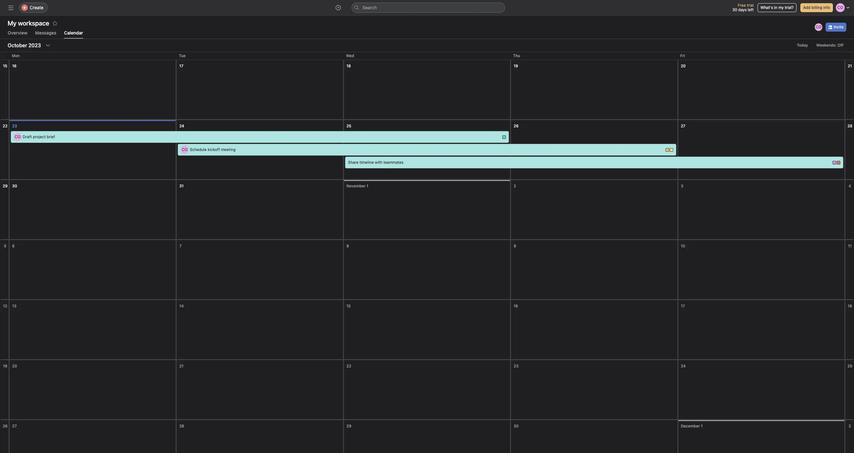 Task type: vqa. For each thing, say whether or not it's contained in the screenshot.
team to the top
no



Task type: locate. For each thing, give the bounding box(es) containing it.
2
[[514, 184, 516, 189], [849, 424, 852, 429]]

1 horizontal spatial 17
[[681, 304, 685, 309]]

18
[[347, 64, 351, 68], [848, 304, 853, 309]]

draft project brief
[[23, 135, 55, 139]]

1 horizontal spatial 25
[[848, 364, 853, 369]]

add
[[804, 5, 811, 10]]

1 for december 1
[[701, 424, 703, 429]]

messages button
[[35, 30, 56, 39]]

1 vertical spatial 18
[[848, 304, 853, 309]]

1 horizontal spatial 22
[[347, 364, 351, 369]]

0 horizontal spatial 30
[[12, 184, 17, 189]]

what's
[[761, 5, 774, 10]]

co left draft in the left of the page
[[15, 135, 20, 139]]

0 vertical spatial 16
[[12, 64, 16, 68]]

1 horizontal spatial 1
[[701, 424, 703, 429]]

19
[[514, 64, 518, 68], [3, 364, 7, 369]]

1 vertical spatial 22
[[347, 364, 351, 369]]

1 vertical spatial 26
[[3, 424, 8, 429]]

12
[[3, 304, 7, 309]]

what's in my trial? button
[[758, 3, 797, 12]]

0 vertical spatial 28
[[848, 124, 853, 128]]

0 horizontal spatial 22
[[3, 124, 7, 128]]

30 inside free trial 30 days left
[[733, 7, 738, 12]]

1 vertical spatial 21
[[179, 364, 184, 369]]

25
[[347, 124, 351, 128], [848, 364, 853, 369]]

history image
[[336, 5, 341, 10]]

17
[[179, 64, 183, 68], [681, 304, 685, 309]]

1 vertical spatial co
[[15, 135, 20, 139]]

what's in my trial?
[[761, 5, 794, 10]]

co for schedule kickoff meeting
[[182, 147, 188, 152]]

0 vertical spatial 29
[[3, 184, 8, 189]]

0 vertical spatial 24
[[179, 124, 184, 128]]

weekends:
[[817, 43, 837, 48]]

1 right december
[[701, 424, 703, 429]]

fri
[[681, 53, 685, 58]]

8
[[347, 244, 349, 249]]

1 horizontal spatial 16
[[514, 304, 518, 309]]

invite button
[[826, 23, 847, 32]]

0 vertical spatial 15
[[3, 64, 7, 68]]

weekends: off button
[[814, 41, 847, 50]]

1 horizontal spatial 15
[[347, 304, 351, 309]]

16
[[12, 64, 16, 68], [514, 304, 518, 309]]

0 horizontal spatial 24
[[179, 124, 184, 128]]

0 vertical spatial 19
[[514, 64, 518, 68]]

with
[[375, 160, 383, 165]]

1 horizontal spatial 18
[[848, 304, 853, 309]]

off
[[838, 43, 844, 48]]

23
[[12, 124, 17, 128], [514, 364, 519, 369]]

1 horizontal spatial 26
[[514, 124, 519, 128]]

29
[[3, 184, 8, 189], [347, 424, 352, 429]]

1 horizontal spatial 27
[[681, 124, 686, 128]]

1 vertical spatial 20
[[12, 364, 17, 369]]

search button
[[352, 3, 505, 13]]

calendar
[[64, 30, 83, 35]]

3
[[681, 184, 684, 189]]

0 vertical spatial 18
[[347, 64, 351, 68]]

20
[[681, 64, 686, 68], [12, 364, 17, 369]]

1 right november
[[367, 184, 369, 189]]

2 horizontal spatial 30
[[733, 7, 738, 12]]

0 horizontal spatial 27
[[12, 424, 17, 429]]

14
[[179, 304, 184, 309]]

1 vertical spatial 23
[[514, 364, 519, 369]]

december 1
[[681, 424, 703, 429]]

mon
[[12, 53, 20, 58]]

1 horizontal spatial 19
[[514, 64, 518, 68]]

1
[[367, 184, 369, 189], [701, 424, 703, 429]]

26
[[514, 124, 519, 128], [3, 424, 8, 429]]

1 vertical spatial 28
[[179, 424, 184, 429]]

1 horizontal spatial co
[[182, 147, 188, 152]]

0 vertical spatial 30
[[733, 7, 738, 12]]

0 horizontal spatial 2
[[514, 184, 516, 189]]

0 vertical spatial 21
[[848, 64, 853, 68]]

1 horizontal spatial 24
[[681, 364, 686, 369]]

0 horizontal spatial 1
[[367, 184, 369, 189]]

0 horizontal spatial 16
[[12, 64, 16, 68]]

in
[[775, 5, 778, 10]]

0 vertical spatial 25
[[347, 124, 351, 128]]

2 vertical spatial 30
[[514, 424, 519, 429]]

1 horizontal spatial 21
[[848, 64, 853, 68]]

2 horizontal spatial co
[[816, 25, 822, 29]]

11
[[849, 244, 852, 249]]

0 vertical spatial 20
[[681, 64, 686, 68]]

0 vertical spatial co
[[816, 25, 822, 29]]

share
[[348, 160, 359, 165]]

1 horizontal spatial 20
[[681, 64, 686, 68]]

22
[[3, 124, 7, 128], [347, 364, 351, 369]]

1 vertical spatial 29
[[347, 424, 352, 429]]

thu
[[513, 53, 521, 58]]

27
[[681, 124, 686, 128], [12, 424, 17, 429]]

1 vertical spatial 1
[[701, 424, 703, 429]]

21
[[848, 64, 853, 68], [179, 364, 184, 369]]

add billing info button
[[801, 3, 833, 12]]

1 vertical spatial 17
[[681, 304, 685, 309]]

my workspace
[[8, 19, 49, 27]]

trial?
[[785, 5, 794, 10]]

0 horizontal spatial co
[[15, 135, 20, 139]]

30
[[733, 7, 738, 12], [12, 184, 17, 189], [514, 424, 519, 429]]

1 horizontal spatial 29
[[347, 424, 352, 429]]

1 horizontal spatial 2
[[849, 424, 852, 429]]

co left invite button
[[816, 25, 822, 29]]

0 vertical spatial 17
[[179, 64, 183, 68]]

0 horizontal spatial 26
[[3, 424, 8, 429]]

15
[[3, 64, 7, 68], [347, 304, 351, 309]]

2 vertical spatial co
[[182, 147, 188, 152]]

1 vertical spatial 19
[[3, 364, 7, 369]]

13
[[12, 304, 16, 309]]

0 horizontal spatial 18
[[347, 64, 351, 68]]

messages
[[35, 30, 56, 35]]

0 horizontal spatial 17
[[179, 64, 183, 68]]

overview
[[8, 30, 27, 35]]

0 horizontal spatial 29
[[3, 184, 8, 189]]

28
[[848, 124, 853, 128], [179, 424, 184, 429]]

0 vertical spatial 1
[[367, 184, 369, 189]]

co left schedule
[[182, 147, 188, 152]]

project
[[33, 135, 46, 139]]

0 vertical spatial 23
[[12, 124, 17, 128]]

0 horizontal spatial 23
[[12, 124, 17, 128]]

co
[[816, 25, 822, 29], [15, 135, 20, 139], [182, 147, 188, 152]]

4
[[849, 184, 852, 189]]

0 horizontal spatial 25
[[347, 124, 351, 128]]

1 horizontal spatial 28
[[848, 124, 853, 128]]

24
[[179, 124, 184, 128], [681, 364, 686, 369]]

1 vertical spatial 16
[[514, 304, 518, 309]]

add to starred image
[[52, 21, 58, 26]]



Task type: describe. For each thing, give the bounding box(es) containing it.
0 vertical spatial 2
[[514, 184, 516, 189]]

7
[[179, 244, 182, 249]]

add billing info
[[804, 5, 831, 10]]

1 vertical spatial 27
[[12, 424, 17, 429]]

trial
[[747, 3, 754, 8]]

31
[[179, 184, 184, 189]]

days
[[739, 7, 747, 12]]

0 horizontal spatial 28
[[179, 424, 184, 429]]

0 vertical spatial 26
[[514, 124, 519, 128]]

october 2023
[[8, 43, 41, 48]]

1 vertical spatial 30
[[12, 184, 17, 189]]

free trial 30 days left
[[733, 3, 754, 12]]

december
[[681, 424, 700, 429]]

search
[[363, 5, 377, 10]]

0 vertical spatial 22
[[3, 124, 7, 128]]

0 horizontal spatial 19
[[3, 364, 7, 369]]

today button
[[794, 41, 811, 50]]

schedule
[[190, 147, 207, 152]]

free
[[738, 3, 746, 8]]

schedule kickoff meeting
[[190, 147, 236, 152]]

pick month image
[[45, 43, 51, 48]]

share timeline with teammates
[[348, 160, 404, 165]]

brief
[[47, 135, 55, 139]]

6
[[12, 244, 15, 249]]

november 1
[[347, 184, 369, 189]]

1 vertical spatial 24
[[681, 364, 686, 369]]

november
[[347, 184, 366, 189]]

overview button
[[8, 30, 27, 39]]

wed
[[346, 53, 354, 58]]

10
[[681, 244, 686, 249]]

weekends: off
[[817, 43, 844, 48]]

teammates
[[384, 160, 404, 165]]

invite
[[834, 25, 844, 29]]

today
[[797, 43, 808, 48]]

9
[[514, 244, 516, 249]]

0 vertical spatial 27
[[681, 124, 686, 128]]

kickoff
[[208, 147, 220, 152]]

create
[[30, 5, 43, 10]]

info
[[824, 5, 831, 10]]

1 vertical spatial 25
[[848, 364, 853, 369]]

5
[[4, 244, 6, 249]]

meeting
[[221, 147, 236, 152]]

1 vertical spatial 2
[[849, 424, 852, 429]]

1 for november 1
[[367, 184, 369, 189]]

search list box
[[352, 3, 505, 13]]

draft
[[23, 135, 32, 139]]

co for draft project brief
[[15, 135, 20, 139]]

1 vertical spatial 15
[[347, 304, 351, 309]]

create button
[[19, 3, 48, 13]]

0 horizontal spatial 21
[[179, 364, 184, 369]]

timeline
[[360, 160, 374, 165]]

tue
[[179, 53, 186, 58]]

calendar button
[[64, 30, 83, 39]]

1 horizontal spatial 23
[[514, 364, 519, 369]]

billing
[[812, 5, 823, 10]]

0 horizontal spatial 15
[[3, 64, 7, 68]]

expand sidebar image
[[8, 5, 13, 10]]

my
[[779, 5, 784, 10]]

left
[[748, 7, 754, 12]]

1 horizontal spatial 30
[[514, 424, 519, 429]]

0 horizontal spatial 20
[[12, 364, 17, 369]]



